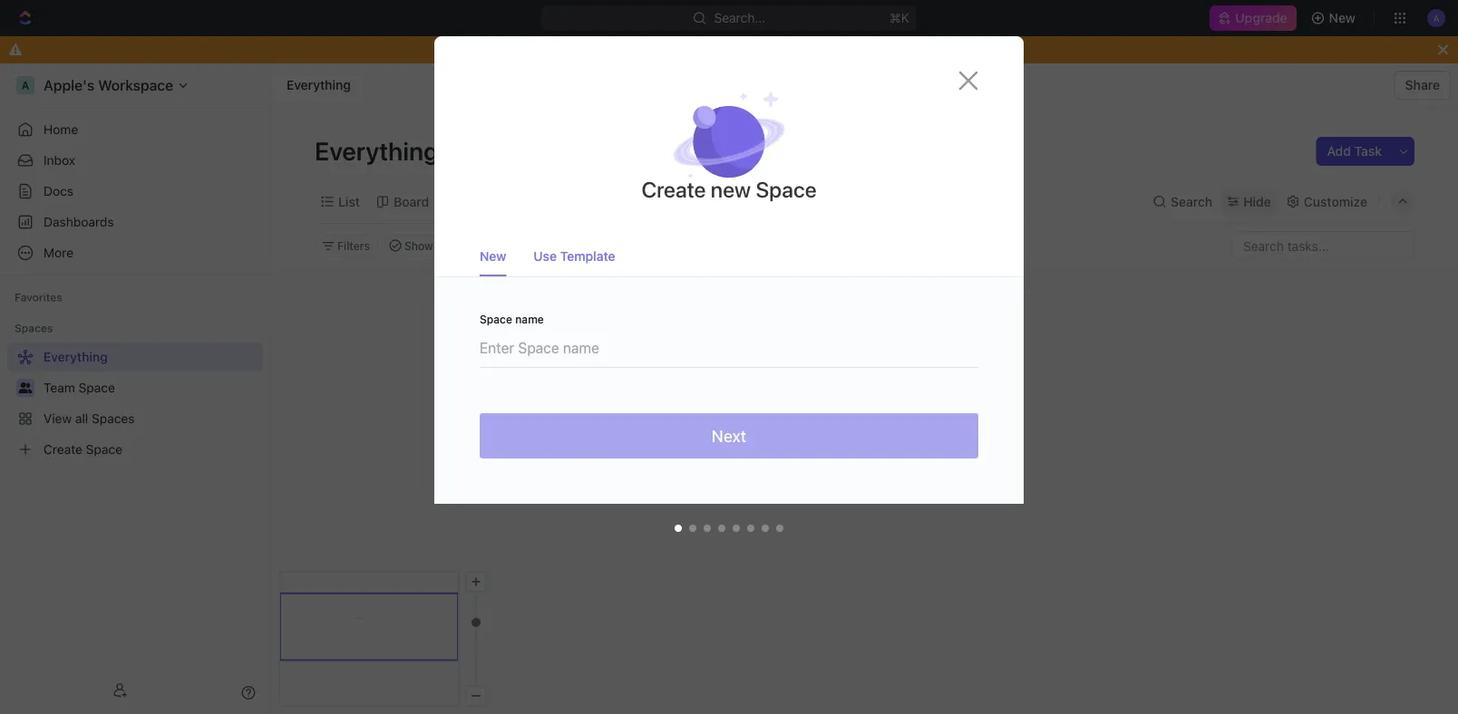 Task type: vqa. For each thing, say whether or not it's contained in the screenshot.
The "Include Subtasks"
no



Task type: describe. For each thing, give the bounding box(es) containing it.
enable
[[819, 42, 859, 57]]

create new space
[[642, 177, 817, 202]]

notifications?
[[725, 42, 806, 57]]

home
[[44, 122, 78, 137]]

this
[[899, 42, 922, 57]]

name
[[515, 313, 544, 326]]

add task
[[1327, 144, 1382, 159]]

use
[[534, 249, 557, 264]]

do you want to enable browser notifications? enable hide this
[[537, 42, 922, 57]]

add
[[1327, 144, 1351, 159]]

dashboards
[[44, 215, 114, 229]]

template
[[560, 249, 616, 264]]

0 vertical spatial hide
[[868, 42, 896, 57]]

hide button
[[495, 235, 533, 257]]

hide inside button
[[502, 239, 526, 252]]

favorites
[[15, 291, 62, 304]]

spaces
[[15, 322, 53, 335]]

upgrade
[[1236, 10, 1288, 25]]

1 vertical spatial space
[[480, 313, 512, 326]]

show closed button
[[382, 235, 479, 257]]

browser
[[673, 42, 722, 57]]

customize
[[1304, 194, 1368, 209]]

new button
[[1304, 4, 1367, 33]]

home link
[[7, 115, 263, 144]]

search button
[[1147, 189, 1218, 215]]

new inside dialog
[[480, 249, 506, 264]]

you
[[557, 42, 579, 57]]

hide inside dropdown button
[[1244, 194, 1272, 209]]

hide button
[[1222, 189, 1277, 215]]

closed
[[436, 239, 471, 252]]

docs link
[[7, 177, 263, 206]]

⌘k
[[890, 10, 910, 25]]

want
[[582, 42, 611, 57]]

create
[[642, 177, 706, 202]]

1 horizontal spatial space
[[756, 177, 817, 202]]

upgrade link
[[1210, 5, 1297, 31]]



Task type: locate. For each thing, give the bounding box(es) containing it.
hide left this
[[868, 42, 896, 57]]

dashboards link
[[7, 208, 263, 237]]

0 horizontal spatial space
[[480, 313, 512, 326]]

tree
[[7, 343, 263, 464]]

2 vertical spatial hide
[[502, 239, 526, 252]]

Search tasks... text field
[[1233, 232, 1414, 259]]

sidebar navigation
[[0, 63, 271, 715]]

new
[[711, 177, 751, 202]]

new right closed
[[480, 249, 506, 264]]

list link
[[335, 189, 360, 215]]

show
[[405, 239, 433, 252]]

1 vertical spatial new
[[480, 249, 506, 264]]

search...
[[714, 10, 766, 25]]

to
[[614, 42, 627, 57]]

next
[[712, 426, 747, 446]]

share
[[1406, 78, 1440, 93]]

use template
[[534, 249, 616, 264]]

new right upgrade
[[1329, 10, 1356, 25]]

space
[[756, 177, 817, 202], [480, 313, 512, 326]]

task
[[1355, 144, 1382, 159]]

inbox link
[[7, 146, 263, 175]]

0 horizontal spatial new
[[480, 249, 506, 264]]

show closed
[[405, 239, 471, 252]]

space right new at the top of the page
[[756, 177, 817, 202]]

space left name on the left of page
[[480, 313, 512, 326]]

enable
[[630, 42, 670, 57]]

doc
[[643, 194, 667, 209]]

new
[[1329, 10, 1356, 25], [480, 249, 506, 264]]

create new space dialog
[[434, 36, 1024, 550]]

customize button
[[1281, 189, 1373, 215]]

board
[[394, 194, 429, 209]]

list
[[338, 194, 360, 209]]

2 horizontal spatial hide
[[1244, 194, 1272, 209]]

doc link
[[639, 189, 667, 215]]

1 horizontal spatial hide
[[868, 42, 896, 57]]

0 vertical spatial new
[[1329, 10, 1356, 25]]

0 horizontal spatial hide
[[502, 239, 526, 252]]

add task button
[[1317, 137, 1393, 166]]

everything
[[287, 78, 351, 93], [315, 136, 444, 166]]

share button
[[1395, 71, 1451, 100]]

everything link
[[282, 74, 355, 96]]

tree inside "sidebar" navigation
[[7, 343, 263, 464]]

hide
[[868, 42, 896, 57], [1244, 194, 1272, 209], [502, 239, 526, 252]]

1 vertical spatial everything
[[315, 136, 444, 166]]

Enter Space na﻿me text field
[[480, 325, 979, 367]]

0 vertical spatial everything
[[287, 78, 351, 93]]

docs
[[44, 184, 73, 199]]

new inside button
[[1329, 10, 1356, 25]]

space name
[[480, 313, 544, 326]]

next button
[[480, 414, 979, 459]]

0 vertical spatial space
[[756, 177, 817, 202]]

search
[[1171, 194, 1213, 209]]

board link
[[390, 189, 429, 215]]

1 horizontal spatial new
[[1329, 10, 1356, 25]]

hide right search
[[1244, 194, 1272, 209]]

do
[[537, 42, 554, 57]]

hide left use at the left of the page
[[502, 239, 526, 252]]

inbox
[[44, 153, 75, 168]]

1 vertical spatial hide
[[1244, 194, 1272, 209]]

favorites button
[[7, 287, 70, 308]]



